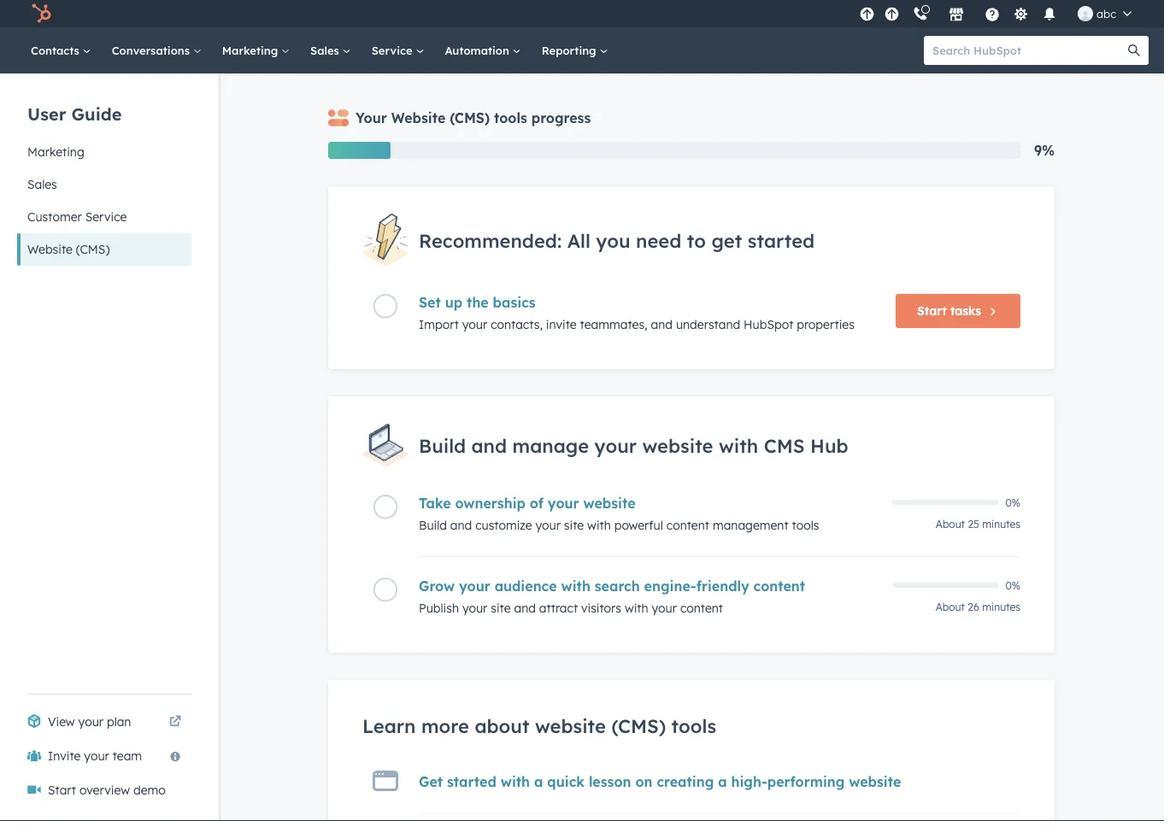 Task type: locate. For each thing, give the bounding box(es) containing it.
calling icon image
[[913, 7, 929, 22]]

your left plan
[[78, 715, 103, 730]]

upgrade link
[[857, 5, 878, 23]]

0 horizontal spatial (cms)
[[76, 242, 110, 257]]

your inside invite your team 'button'
[[84, 749, 109, 764]]

started
[[748, 229, 815, 252], [447, 773, 497, 791]]

0 vertical spatial minutes
[[983, 518, 1021, 531]]

0 vertical spatial about
[[936, 518, 966, 531]]

start tasks
[[918, 304, 982, 319]]

0% up about 25 minutes
[[1006, 496, 1021, 509]]

about left 25
[[936, 518, 966, 531]]

start left tasks
[[918, 304, 947, 319]]

1 horizontal spatial a
[[719, 773, 727, 791]]

service down sales button
[[85, 210, 127, 224]]

with left cms
[[719, 434, 759, 458]]

0% up the about 26 minutes
[[1006, 579, 1021, 592]]

about for take ownership of your website
[[936, 518, 966, 531]]

minutes right 25
[[983, 518, 1021, 531]]

your inside set up the basics import your contacts, invite teammates, and understand hubspot properties
[[462, 317, 488, 332]]

notifications image
[[1043, 8, 1058, 23]]

website up take ownership of your website button
[[643, 434, 714, 458]]

2 about from the top
[[936, 601, 965, 614]]

start
[[918, 304, 947, 319], [48, 783, 76, 798]]

1 build from the top
[[419, 434, 466, 458]]

site inside take ownership of your website build and customize your site with powerful content management tools
[[564, 518, 584, 533]]

0 horizontal spatial sales
[[27, 177, 57, 192]]

0 vertical spatial content
[[667, 518, 710, 533]]

abc button
[[1068, 0, 1143, 27]]

1 vertical spatial start
[[48, 783, 76, 798]]

1 horizontal spatial site
[[564, 518, 584, 533]]

with
[[719, 434, 759, 458], [588, 518, 611, 533], [561, 578, 591, 595], [625, 601, 649, 616], [501, 773, 530, 791]]

recommended:
[[419, 229, 562, 252]]

0 vertical spatial service
[[372, 43, 416, 57]]

invite your team button
[[17, 740, 192, 774]]

your down of
[[536, 518, 561, 533]]

0 vertical spatial tools
[[494, 109, 528, 127]]

2 vertical spatial (cms)
[[612, 715, 666, 738]]

your website (cms) tools progress progress bar
[[328, 142, 391, 159]]

website inside take ownership of your website build and customize your site with powerful content management tools
[[584, 495, 636, 512]]

1 horizontal spatial website
[[391, 109, 446, 127]]

management
[[713, 518, 789, 533]]

gary orlando image
[[1078, 6, 1094, 21]]

cms
[[764, 434, 805, 458]]

start overview demo
[[48, 783, 166, 798]]

minutes for take ownership of your website
[[983, 518, 1021, 531]]

website
[[643, 434, 714, 458], [584, 495, 636, 512], [535, 715, 606, 738], [849, 773, 902, 791]]

1 vertical spatial started
[[447, 773, 497, 791]]

build down take
[[419, 518, 447, 533]]

tools
[[494, 109, 528, 127], [792, 518, 820, 533], [672, 715, 717, 738]]

your right manage
[[595, 434, 637, 458]]

0%
[[1006, 496, 1021, 509], [1006, 579, 1021, 592]]

marketing down user
[[27, 145, 84, 159]]

site down audience
[[491, 601, 511, 616]]

manage
[[513, 434, 589, 458]]

and inside take ownership of your website build and customize your site with powerful content management tools
[[450, 518, 472, 533]]

0 horizontal spatial service
[[85, 210, 127, 224]]

0 vertical spatial sales
[[310, 43, 343, 57]]

0 horizontal spatial marketing
[[27, 145, 84, 159]]

tools right the management
[[792, 518, 820, 533]]

start for start overview demo
[[48, 783, 76, 798]]

you
[[596, 229, 631, 252]]

settings image
[[1014, 7, 1029, 23]]

1 horizontal spatial start
[[918, 304, 947, 319]]

marketing
[[222, 43, 281, 57], [27, 145, 84, 159]]

with left powerful
[[588, 518, 611, 533]]

link opens in a new window image
[[169, 717, 181, 729]]

get
[[419, 773, 443, 791]]

1 vertical spatial marketing
[[27, 145, 84, 159]]

website inside button
[[27, 242, 73, 257]]

0 horizontal spatial a
[[534, 773, 543, 791]]

up
[[445, 294, 463, 311]]

import
[[419, 317, 459, 332]]

0 vertical spatial site
[[564, 518, 584, 533]]

0 horizontal spatial started
[[447, 773, 497, 791]]

content down take ownership of your website button
[[667, 518, 710, 533]]

to
[[687, 229, 706, 252]]

link opens in a new window image
[[169, 712, 181, 733]]

start for start tasks
[[918, 304, 947, 319]]

tools inside take ownership of your website build and customize your site with powerful content management tools
[[792, 518, 820, 533]]

creating
[[657, 773, 714, 791]]

learn more about website (cms) tools
[[363, 715, 717, 738]]

need
[[636, 229, 682, 252]]

of
[[530, 495, 544, 512]]

search image
[[1129, 44, 1141, 56]]

site
[[564, 518, 584, 533], [491, 601, 511, 616]]

about 26 minutes
[[936, 601, 1021, 614]]

0 vertical spatial 0%
[[1006, 496, 1021, 509]]

search button
[[1120, 36, 1149, 65]]

1 vertical spatial 0%
[[1006, 579, 1021, 592]]

0 horizontal spatial website
[[27, 242, 73, 257]]

website down customer
[[27, 242, 73, 257]]

upgrade image
[[860, 7, 875, 23]]

0 horizontal spatial site
[[491, 601, 511, 616]]

get
[[712, 229, 743, 252]]

and down audience
[[514, 601, 536, 616]]

and up "ownership"
[[472, 434, 507, 458]]

sales right marketing link
[[310, 43, 343, 57]]

1 vertical spatial about
[[936, 601, 965, 614]]

your down the
[[462, 317, 488, 332]]

1 minutes from the top
[[983, 518, 1021, 531]]

2 vertical spatial tools
[[672, 715, 717, 738]]

1 about from the top
[[936, 518, 966, 531]]

1 horizontal spatial marketing
[[222, 43, 281, 57]]

(cms)
[[450, 109, 490, 127], [76, 242, 110, 257], [612, 715, 666, 738]]

1 vertical spatial service
[[85, 210, 127, 224]]

sales
[[310, 43, 343, 57], [27, 177, 57, 192]]

lesson
[[589, 773, 632, 791]]

2 a from the left
[[719, 773, 727, 791]]

content inside take ownership of your website build and customize your site with powerful content management tools
[[667, 518, 710, 533]]

1 vertical spatial website
[[27, 242, 73, 257]]

site left powerful
[[564, 518, 584, 533]]

website right your
[[391, 109, 446, 127]]

service inside button
[[85, 210, 127, 224]]

website up quick
[[535, 715, 606, 738]]

marketing left sales link
[[222, 43, 281, 57]]

search
[[595, 578, 640, 595]]

0% for take ownership of your website
[[1006, 496, 1021, 509]]

set up the basics button
[[419, 294, 883, 311]]

2 vertical spatial content
[[681, 601, 724, 616]]

conversations link
[[102, 27, 212, 74]]

publish
[[419, 601, 459, 616]]

notifications button
[[1036, 0, 1065, 27]]

0 vertical spatial marketing
[[222, 43, 281, 57]]

abc
[[1097, 6, 1117, 21]]

website up powerful
[[584, 495, 636, 512]]

2 minutes from the top
[[983, 601, 1021, 614]]

performing
[[768, 773, 845, 791]]

start down invite
[[48, 783, 76, 798]]

(cms) down automation
[[450, 109, 490, 127]]

website right performing
[[849, 773, 902, 791]]

about left 26
[[936, 601, 965, 614]]

1 0% from the top
[[1006, 496, 1021, 509]]

and down set up the basics button at the top
[[651, 317, 673, 332]]

a left "high-"
[[719, 773, 727, 791]]

understand
[[676, 317, 741, 332]]

site inside grow your audience with search engine-friendly content publish your site and attract visitors with your content
[[491, 601, 511, 616]]

visitors
[[582, 601, 622, 616]]

content down friendly
[[681, 601, 724, 616]]

minutes
[[983, 518, 1021, 531], [983, 601, 1021, 614]]

hub
[[811, 434, 849, 458]]

0 vertical spatial build
[[419, 434, 466, 458]]

0% for grow your audience with search engine-friendly content
[[1006, 579, 1021, 592]]

1 vertical spatial minutes
[[983, 601, 1021, 614]]

2 horizontal spatial tools
[[792, 518, 820, 533]]

1 vertical spatial tools
[[792, 518, 820, 533]]

content right friendly
[[754, 578, 806, 595]]

(cms) up on
[[612, 715, 666, 738]]

sales up customer
[[27, 177, 57, 192]]

your down the engine-
[[652, 601, 677, 616]]

1 horizontal spatial started
[[748, 229, 815, 252]]

9%
[[1035, 142, 1055, 159]]

hubspot link
[[21, 3, 64, 24]]

1 vertical spatial build
[[419, 518, 447, 533]]

and
[[651, 317, 673, 332], [472, 434, 507, 458], [450, 518, 472, 533], [514, 601, 536, 616]]

build up take
[[419, 434, 466, 458]]

and down take
[[450, 518, 472, 533]]

2 0% from the top
[[1006, 579, 1021, 592]]

0 vertical spatial (cms)
[[450, 109, 490, 127]]

1 a from the left
[[534, 773, 543, 791]]

on
[[636, 773, 653, 791]]

1 vertical spatial site
[[491, 601, 511, 616]]

1 vertical spatial content
[[754, 578, 806, 595]]

marketing link
[[212, 27, 300, 74]]

help image
[[985, 8, 1001, 23]]

0 horizontal spatial start
[[48, 783, 76, 798]]

user guide
[[27, 103, 122, 124]]

conversations
[[112, 43, 193, 57]]

customize
[[476, 518, 532, 533]]

powerful
[[615, 518, 664, 533]]

1 horizontal spatial (cms)
[[450, 109, 490, 127]]

calling icon button
[[907, 2, 936, 25]]

quick
[[548, 773, 585, 791]]

your left team
[[84, 749, 109, 764]]

1 horizontal spatial tools
[[672, 715, 717, 738]]

take ownership of your website build and customize your site with powerful content management tools
[[419, 495, 820, 533]]

service right sales link
[[372, 43, 416, 57]]

0 vertical spatial started
[[748, 229, 815, 252]]

2 build from the top
[[419, 518, 447, 533]]

invite
[[546, 317, 577, 332]]

invite your team
[[48, 749, 142, 764]]

start inside button
[[918, 304, 947, 319]]

about for grow your audience with search engine-friendly content
[[936, 601, 965, 614]]

1 vertical spatial sales
[[27, 177, 57, 192]]

a left quick
[[534, 773, 543, 791]]

basics
[[493, 294, 536, 311]]

minutes right 26
[[983, 601, 1021, 614]]

website
[[391, 109, 446, 127], [27, 242, 73, 257]]

reporting link
[[532, 27, 619, 74]]

your right grow
[[459, 578, 491, 595]]

about
[[936, 518, 966, 531], [936, 601, 965, 614]]

content
[[667, 518, 710, 533], [754, 578, 806, 595], [681, 601, 724, 616]]

your inside view your plan link
[[78, 715, 103, 730]]

0 vertical spatial start
[[918, 304, 947, 319]]

tools left progress
[[494, 109, 528, 127]]

tools up creating
[[672, 715, 717, 738]]

1 vertical spatial (cms)
[[76, 242, 110, 257]]

a
[[534, 773, 543, 791], [719, 773, 727, 791]]

1 horizontal spatial service
[[372, 43, 416, 57]]

(cms) down customer service button
[[76, 242, 110, 257]]



Task type: vqa. For each thing, say whether or not it's contained in the screenshot.
the right (CMS)
yes



Task type: describe. For each thing, give the bounding box(es) containing it.
user guide views element
[[17, 74, 192, 266]]

customer
[[27, 210, 82, 224]]

hubspot image
[[31, 3, 51, 24]]

marketplaces button
[[939, 0, 975, 27]]

your right of
[[548, 495, 579, 512]]

the
[[467, 294, 489, 311]]

get started with a quick lesson on creating a high-performing website
[[419, 773, 902, 791]]

contacts link
[[21, 27, 102, 74]]

with up "attract"
[[561, 578, 591, 595]]

with left quick
[[501, 773, 530, 791]]

with inside take ownership of your website build and customize your site with powerful content management tools
[[588, 518, 611, 533]]

sales button
[[17, 168, 192, 201]]

start tasks button
[[896, 294, 1021, 329]]

about 25 minutes
[[936, 518, 1021, 531]]

your
[[356, 109, 387, 127]]

attract
[[539, 601, 578, 616]]

minutes for grow your audience with search engine-friendly content
[[983, 601, 1021, 614]]

recommended: all you need to get started
[[419, 229, 815, 252]]

0 horizontal spatial tools
[[494, 109, 528, 127]]

sales link
[[300, 27, 361, 74]]

get started with a quick lesson on creating a high-performing website link
[[419, 773, 902, 791]]

more
[[422, 715, 469, 738]]

invite
[[48, 749, 81, 764]]

grow your audience with search engine-friendly content publish your site and attract visitors with your content
[[419, 578, 806, 616]]

marketing inside marketing link
[[222, 43, 281, 57]]

free trials image
[[885, 7, 900, 23]]

your right publish
[[463, 601, 488, 616]]

all
[[568, 229, 591, 252]]

automation link
[[435, 27, 532, 74]]

2 horizontal spatial (cms)
[[612, 715, 666, 738]]

help button
[[978, 0, 1007, 27]]

and inside set up the basics import your contacts, invite teammates, and understand hubspot properties
[[651, 317, 673, 332]]

set
[[419, 294, 441, 311]]

service link
[[361, 27, 435, 74]]

high-
[[732, 773, 768, 791]]

Search HubSpot search field
[[924, 36, 1134, 65]]

user
[[27, 103, 66, 124]]

about
[[475, 715, 530, 738]]

reporting
[[542, 43, 600, 57]]

take
[[419, 495, 451, 512]]

your website (cms) tools progress
[[356, 109, 591, 127]]

automation
[[445, 43, 513, 57]]

tasks
[[951, 304, 982, 319]]

free trials link
[[882, 5, 903, 23]]

contacts
[[31, 43, 83, 57]]

grow your audience with search engine-friendly content button
[[419, 578, 883, 595]]

with down grow your audience with search engine-friendly content button
[[625, 601, 649, 616]]

view your plan
[[48, 715, 131, 730]]

teammates,
[[580, 317, 648, 332]]

take ownership of your website button
[[419, 495, 883, 512]]

guide
[[71, 103, 122, 124]]

customer service button
[[17, 201, 192, 233]]

progress
[[532, 109, 591, 127]]

view
[[48, 715, 75, 730]]

grow
[[419, 578, 455, 595]]

engine-
[[644, 578, 697, 595]]

customer service
[[27, 210, 127, 224]]

properties
[[797, 317, 855, 332]]

ownership
[[455, 495, 526, 512]]

audience
[[495, 578, 557, 595]]

25
[[968, 518, 980, 531]]

marketing inside marketing button
[[27, 145, 84, 159]]

26
[[968, 601, 980, 614]]

view your plan link
[[17, 706, 192, 740]]

sales inside button
[[27, 177, 57, 192]]

abc menu
[[855, 0, 1144, 27]]

and inside grow your audience with search engine-friendly content publish your site and attract visitors with your content
[[514, 601, 536, 616]]

friendly
[[697, 578, 750, 595]]

(cms) inside button
[[76, 242, 110, 257]]

0 vertical spatial website
[[391, 109, 446, 127]]

marketplaces image
[[949, 8, 965, 23]]

team
[[113, 749, 142, 764]]

build and manage your website with cms hub
[[419, 434, 849, 458]]

hubspot
[[744, 317, 794, 332]]

1 horizontal spatial sales
[[310, 43, 343, 57]]

set up the basics import your contacts, invite teammates, and understand hubspot properties
[[419, 294, 855, 332]]

contacts,
[[491, 317, 543, 332]]

settings link
[[1011, 5, 1032, 23]]

build inside take ownership of your website build and customize your site with powerful content management tools
[[419, 518, 447, 533]]

demo
[[133, 783, 166, 798]]

marketing button
[[17, 136, 192, 168]]

website (cms)
[[27, 242, 110, 257]]

website (cms) button
[[17, 233, 192, 266]]

learn
[[363, 715, 416, 738]]

plan
[[107, 715, 131, 730]]



